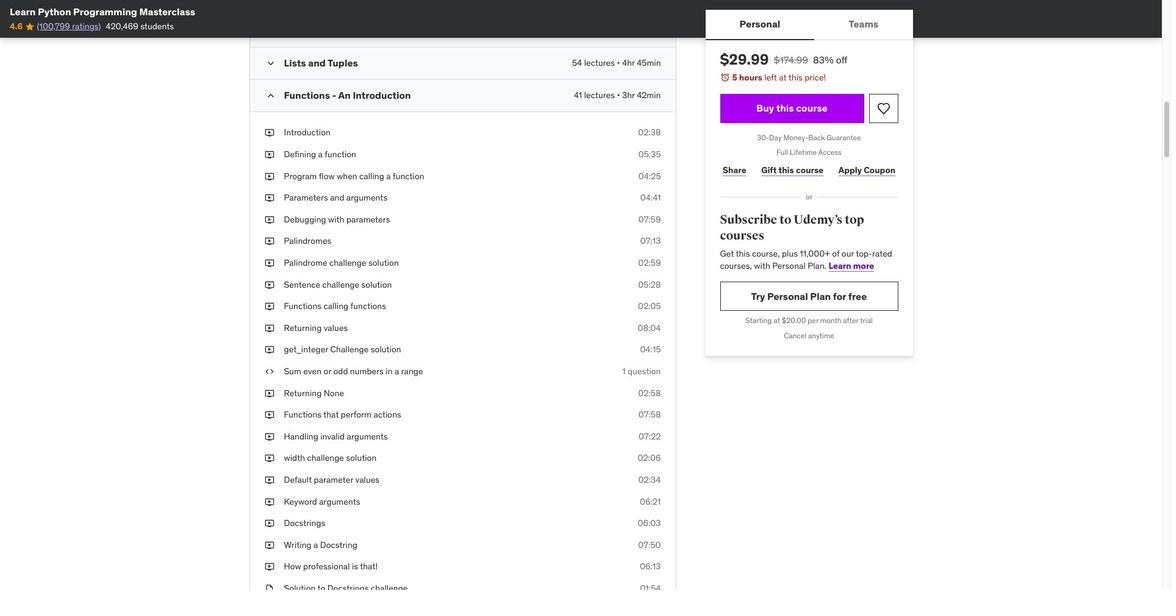 Task type: locate. For each thing, give the bounding box(es) containing it.
and for tuples
[[308, 57, 326, 69]]

functions for functions calling functions
[[284, 301, 322, 312]]

functions
[[284, 89, 330, 102], [284, 301, 322, 312], [284, 410, 322, 421]]

1 horizontal spatial with
[[755, 261, 771, 272]]

calling down sentence challenge solution
[[324, 301, 349, 312]]

1 course from the top
[[797, 102, 828, 114]]

8 xsmall image from the top
[[265, 344, 274, 356]]

courses,
[[721, 261, 753, 272]]

personal down plus
[[773, 261, 806, 272]]

13 xsmall image from the top
[[265, 540, 274, 552]]

1 vertical spatial personal
[[773, 261, 806, 272]]

gift
[[762, 165, 777, 176]]

personal up $20.00
[[768, 290, 809, 303]]

0 horizontal spatial with
[[328, 214, 345, 225]]

small image up small icon at the top of the page
[[265, 25, 277, 37]]

3 xsmall image from the top
[[265, 214, 274, 226]]

courses
[[721, 228, 765, 243]]

tab list
[[706, 10, 913, 40]]

learn up "4.6"
[[10, 5, 36, 18]]

6 xsmall image from the top
[[265, 301, 274, 313]]

returning values
[[284, 323, 348, 334]]

5 xsmall image from the top
[[265, 410, 274, 422]]

default parameter values
[[284, 475, 380, 486]]

1 vertical spatial learn
[[829, 261, 852, 272]]

• left 4hr
[[617, 58, 620, 69]]

lectures
[[585, 58, 615, 69], [585, 90, 615, 101]]

2 lectures from the top
[[585, 90, 615, 101]]

2 xsmall image from the top
[[265, 171, 274, 183]]

challenge
[[331, 344, 369, 355]]

personal up $29.99
[[740, 18, 781, 30]]

2 returning from the top
[[284, 388, 322, 399]]

45min
[[637, 58, 661, 69]]

1 horizontal spatial introduction
[[353, 89, 411, 102]]

1 horizontal spatial calling
[[360, 171, 384, 182]]

functions up handling
[[284, 410, 322, 421]]

0 horizontal spatial introduction
[[284, 127, 331, 138]]

xsmall image for debugging with parameters
[[265, 214, 274, 226]]

2 course from the top
[[797, 165, 824, 176]]

0 vertical spatial values
[[324, 323, 348, 334]]

1 vertical spatial function
[[393, 171, 425, 182]]

learn for learn python programming masterclass
[[10, 5, 36, 18]]

6 xsmall image from the top
[[265, 431, 274, 443]]

or up udemy's
[[806, 192, 813, 202]]

get
[[721, 249, 734, 260]]

3 xsmall image from the top
[[265, 236, 274, 248]]

sum
[[284, 366, 302, 377]]

calling
[[360, 171, 384, 182], [324, 301, 349, 312]]

with down parameters and arguments
[[328, 214, 345, 225]]

course inside button
[[797, 102, 828, 114]]

defining a function
[[284, 149, 356, 160]]

30-day money-back guarantee full lifetime access
[[758, 133, 862, 157]]

lectures right 41
[[585, 90, 615, 101]]

keyword
[[284, 497, 317, 508]]

xsmall image for writing a docstring
[[265, 540, 274, 552]]

starting
[[746, 316, 772, 326]]

11 xsmall image from the top
[[265, 497, 274, 509]]

0 vertical spatial returning
[[284, 323, 322, 334]]

2 small image from the top
[[265, 90, 277, 102]]

xsmall image for sum even or odd numbers in a range
[[265, 366, 274, 378]]

$174.99
[[774, 54, 809, 66]]

course,
[[753, 249, 780, 260]]

0 horizontal spatial and
[[308, 57, 326, 69]]

a right defining
[[318, 149, 323, 160]]

7 xsmall image from the top
[[265, 475, 274, 487]]

2 vertical spatial challenge
[[307, 453, 344, 464]]

defining
[[284, 149, 316, 160]]

challenge for width
[[307, 453, 344, 464]]

1 vertical spatial values
[[356, 475, 380, 486]]

at inside starting at $20.00 per month after trial cancel anytime
[[774, 316, 781, 326]]

11,000+
[[800, 249, 831, 260]]

this
[[789, 72, 803, 83], [777, 102, 795, 114], [779, 165, 795, 176], [736, 249, 750, 260]]

arguments down perform
[[347, 431, 388, 442]]

challenge for palindrome
[[330, 258, 367, 269]]

10 xsmall image from the top
[[265, 453, 274, 465]]

share button
[[721, 158, 749, 183]]

xsmall image for default parameter values
[[265, 475, 274, 487]]

personal
[[740, 18, 781, 30], [773, 261, 806, 272], [768, 290, 809, 303]]

after
[[844, 316, 859, 326]]

4 xsmall image from the top
[[265, 388, 274, 400]]

range
[[401, 366, 423, 377]]

1 vertical spatial functions
[[284, 301, 322, 312]]

challenge up sentence challenge solution
[[330, 258, 367, 269]]

0 vertical spatial function
[[325, 149, 356, 160]]

xsmall image for sentence challenge solution
[[265, 279, 274, 291]]

calling right the when
[[360, 171, 384, 182]]

returning for returning none
[[284, 388, 322, 399]]

8 xsmall image from the top
[[265, 562, 274, 574]]

83%
[[814, 54, 834, 66]]

small image down small icon at the top of the page
[[265, 90, 277, 102]]

learn down of
[[829, 261, 852, 272]]

1 horizontal spatial function
[[393, 171, 425, 182]]

0 vertical spatial at
[[780, 72, 787, 83]]

course
[[797, 102, 828, 114], [797, 165, 824, 176]]

this inside get this course, plus 11,000+ of our top-rated courses, with personal plan.
[[736, 249, 750, 260]]

with down "course,"
[[755, 261, 771, 272]]

3 functions from the top
[[284, 410, 322, 421]]

functions down sentence
[[284, 301, 322, 312]]

small image
[[265, 25, 277, 37], [265, 90, 277, 102]]

and right the lists
[[308, 57, 326, 69]]

0 vertical spatial calling
[[360, 171, 384, 182]]

1 xsmall image from the top
[[265, 127, 274, 139]]

02:06
[[638, 453, 661, 464]]

1 vertical spatial and
[[330, 192, 345, 203]]

course up the back
[[797, 102, 828, 114]]

1 horizontal spatial learn
[[829, 261, 852, 272]]

functions for functions - an introduction
[[284, 89, 330, 102]]

program
[[284, 171, 317, 182]]

values right parameter
[[356, 475, 380, 486]]

1 horizontal spatial values
[[356, 475, 380, 486]]

5 xsmall image from the top
[[265, 279, 274, 291]]

a
[[318, 149, 323, 160], [386, 171, 391, 182], [395, 366, 399, 377], [314, 540, 318, 551]]

0 vertical spatial small image
[[265, 25, 277, 37]]

solution for sentence challenge solution
[[362, 279, 392, 290]]

is
[[352, 562, 358, 573]]

$29.99
[[721, 50, 769, 69]]

learn for learn more
[[829, 261, 852, 272]]

xsmall image for width challenge solution
[[265, 453, 274, 465]]

1 vertical spatial lectures
[[585, 90, 615, 101]]

1 horizontal spatial or
[[806, 192, 813, 202]]

02:59
[[639, 258, 661, 269]]

cancel
[[784, 332, 807, 341]]

and up debugging with parameters
[[330, 192, 345, 203]]

get this course, plus 11,000+ of our top-rated courses, with personal plan.
[[721, 249, 893, 272]]

4hr
[[623, 58, 635, 69]]

coupon
[[864, 165, 896, 176]]

0 horizontal spatial learn
[[10, 5, 36, 18]]

4 xsmall image from the top
[[265, 258, 274, 270]]

1 • from the top
[[617, 58, 620, 69]]

1 lectures from the top
[[585, 58, 615, 69]]

learn
[[10, 5, 36, 18], [829, 261, 852, 272]]

plan
[[811, 290, 831, 303]]

this right gift
[[779, 165, 795, 176]]

teams
[[849, 18, 879, 30]]

course down lifetime
[[797, 165, 824, 176]]

1 vertical spatial •
[[617, 90, 621, 101]]

1 vertical spatial returning
[[284, 388, 322, 399]]

keyword arguments
[[284, 497, 360, 508]]

2 functions from the top
[[284, 301, 322, 312]]

0 vertical spatial personal
[[740, 18, 781, 30]]

learn more link
[[829, 261, 875, 272]]

1 vertical spatial with
[[755, 261, 771, 272]]

solution
[[369, 258, 399, 269], [362, 279, 392, 290], [371, 344, 401, 355], [346, 453, 377, 464]]

2 xsmall image from the top
[[265, 192, 274, 204]]

1 vertical spatial challenge
[[323, 279, 360, 290]]

xsmall image
[[265, 127, 274, 139], [265, 192, 274, 204], [265, 214, 274, 226], [265, 258, 274, 270], [265, 279, 274, 291], [265, 301, 274, 313], [265, 323, 274, 335], [265, 344, 274, 356], [265, 366, 274, 378], [265, 453, 274, 465], [265, 497, 274, 509], [265, 518, 274, 530], [265, 540, 274, 552]]

2 vertical spatial functions
[[284, 410, 322, 421]]

0 vertical spatial or
[[806, 192, 813, 202]]

returning down even
[[284, 388, 322, 399]]

7 xsmall image from the top
[[265, 323, 274, 335]]

that!
[[360, 562, 378, 573]]

1 vertical spatial or
[[324, 366, 331, 377]]

small image
[[265, 58, 277, 70]]

0 vertical spatial course
[[797, 102, 828, 114]]

with
[[328, 214, 345, 225], [755, 261, 771, 272]]

9 xsmall image from the top
[[265, 366, 274, 378]]

• left the 3hr in the top of the page
[[617, 90, 621, 101]]

• for lists and tuples
[[617, 58, 620, 69]]

functions left -
[[284, 89, 330, 102]]

writing a docstring
[[284, 540, 358, 551]]

xsmall image for docstrings
[[265, 518, 274, 530]]

lectures right 54 at top left
[[585, 58, 615, 69]]

this inside button
[[777, 102, 795, 114]]

arguments down parameter
[[319, 497, 360, 508]]

challenge down palindrome challenge solution
[[323, 279, 360, 290]]

0 vertical spatial •
[[617, 58, 620, 69]]

xsmall image for palindromes
[[265, 236, 274, 248]]

values
[[324, 323, 348, 334], [356, 475, 380, 486]]

flow
[[319, 171, 335, 182]]

arguments
[[347, 192, 388, 203], [347, 431, 388, 442], [319, 497, 360, 508]]

2 vertical spatial arguments
[[319, 497, 360, 508]]

arguments for parameters and arguments
[[347, 192, 388, 203]]

challenge up default parameter values
[[307, 453, 344, 464]]

share
[[723, 165, 747, 176]]

programming
[[73, 5, 137, 18]]

1 vertical spatial at
[[774, 316, 781, 326]]

returning up get_integer
[[284, 323, 322, 334]]

solution for width challenge solution
[[346, 453, 377, 464]]

our
[[842, 249, 855, 260]]

0 vertical spatial lectures
[[585, 58, 615, 69]]

$20.00
[[782, 316, 807, 326]]

42min
[[637, 90, 661, 101]]

at
[[780, 72, 787, 83], [774, 316, 781, 326]]

1 returning from the top
[[284, 323, 322, 334]]

more
[[854, 261, 875, 272]]

this down $174.99
[[789, 72, 803, 83]]

none
[[324, 388, 344, 399]]

debugging
[[284, 214, 326, 225]]

this right the buy
[[777, 102, 795, 114]]

professional
[[303, 562, 350, 573]]

arguments up parameters
[[347, 192, 388, 203]]

masterclass
[[139, 5, 195, 18]]

0 vertical spatial learn
[[10, 5, 36, 18]]

or left odd
[[324, 366, 331, 377]]

0 vertical spatial challenge
[[330, 258, 367, 269]]

anytime
[[809, 332, 835, 341]]

odd
[[334, 366, 348, 377]]

2 • from the top
[[617, 90, 621, 101]]

values down functions calling functions
[[324, 323, 348, 334]]

with inside get this course, plus 11,000+ of our top-rated courses, with personal plan.
[[755, 261, 771, 272]]

0 horizontal spatial calling
[[324, 301, 349, 312]]

4.6
[[10, 21, 23, 32]]

xsmall image for introduction
[[265, 127, 274, 139]]

1 vertical spatial arguments
[[347, 431, 388, 442]]

a right writing
[[314, 540, 318, 551]]

at right left
[[780, 72, 787, 83]]

41 lectures • 3hr 42min
[[574, 90, 661, 101]]

1 xsmall image from the top
[[265, 149, 274, 161]]

12 xsmall image from the top
[[265, 518, 274, 530]]

introduction right an
[[353, 89, 411, 102]]

this up courses,
[[736, 249, 750, 260]]

1 functions from the top
[[284, 89, 330, 102]]

54
[[572, 58, 582, 69]]

1 horizontal spatial and
[[330, 192, 345, 203]]

06:13
[[640, 562, 661, 573]]

0 vertical spatial and
[[308, 57, 326, 69]]

at left $20.00
[[774, 316, 781, 326]]

perform
[[341, 410, 372, 421]]

1 vertical spatial small image
[[265, 90, 277, 102]]

02:58
[[639, 388, 661, 399]]

try personal plan for free link
[[721, 282, 899, 312]]

students
[[140, 21, 174, 32]]

subscribe
[[721, 212, 778, 228]]

02:34
[[639, 475, 661, 486]]

handling
[[284, 431, 319, 442]]

0 vertical spatial functions
[[284, 89, 330, 102]]

0 vertical spatial arguments
[[347, 192, 388, 203]]

0 vertical spatial with
[[328, 214, 345, 225]]

price!
[[805, 72, 827, 83]]

introduction up defining
[[284, 127, 331, 138]]

lectures for lists and tuples
[[585, 58, 615, 69]]

1 vertical spatial course
[[797, 165, 824, 176]]

xsmall image
[[265, 149, 274, 161], [265, 171, 274, 183], [265, 236, 274, 248], [265, 388, 274, 400], [265, 410, 274, 422], [265, 431, 274, 443], [265, 475, 274, 487], [265, 562, 274, 574], [265, 583, 274, 591]]



Task type: describe. For each thing, give the bounding box(es) containing it.
lists and tuples
[[284, 57, 358, 69]]

07:50
[[639, 540, 661, 551]]

per
[[808, 316, 819, 326]]

xsmall image for returning values
[[265, 323, 274, 335]]

day
[[770, 133, 782, 142]]

apply
[[839, 165, 863, 176]]

(100,799 ratings)
[[37, 21, 101, 32]]

tab list containing personal
[[706, 10, 913, 40]]

41
[[574, 90, 582, 101]]

1 vertical spatial introduction
[[284, 127, 331, 138]]

teams button
[[815, 10, 913, 39]]

xsmall image for get_integer challenge solution
[[265, 344, 274, 356]]

arguments for handling invalid arguments
[[347, 431, 388, 442]]

wishlist image
[[877, 101, 891, 116]]

parameters
[[284, 192, 328, 203]]

07:13
[[641, 236, 661, 247]]

writing
[[284, 540, 312, 551]]

width challenge solution
[[284, 453, 377, 464]]

-
[[332, 89, 336, 102]]

how professional is that!
[[284, 562, 378, 573]]

buy
[[757, 102, 775, 114]]

parameters
[[347, 214, 390, 225]]

plan.
[[808, 261, 827, 272]]

54 lectures • 4hr 45min
[[572, 58, 661, 69]]

07:58
[[639, 410, 661, 421]]

program flow when calling a function
[[284, 171, 425, 182]]

course for gift this course
[[797, 165, 824, 176]]

30-
[[758, 133, 770, 142]]

functions - an introduction
[[284, 89, 411, 102]]

learn python programming masterclass
[[10, 5, 195, 18]]

• for functions - an introduction
[[617, 90, 621, 101]]

this for buy
[[777, 102, 795, 114]]

04:15
[[641, 344, 661, 355]]

0 horizontal spatial function
[[325, 149, 356, 160]]

0 horizontal spatial or
[[324, 366, 331, 377]]

palindrome
[[284, 258, 328, 269]]

xsmall image for returning none
[[265, 388, 274, 400]]

default
[[284, 475, 312, 486]]

functions calling functions
[[284, 301, 386, 312]]

python
[[38, 5, 71, 18]]

9 xsmall image from the top
[[265, 583, 274, 591]]

xsmall image for program flow when calling a function
[[265, 171, 274, 183]]

apply coupon
[[839, 165, 896, 176]]

trial
[[861, 316, 873, 326]]

solution for palindrome challenge solution
[[369, 258, 399, 269]]

07:59
[[639, 214, 661, 225]]

functions that perform actions
[[284, 410, 402, 421]]

for
[[834, 290, 847, 303]]

0 horizontal spatial values
[[324, 323, 348, 334]]

gift this course
[[762, 165, 824, 176]]

functions
[[351, 301, 386, 312]]

xsmall image for functions calling functions
[[265, 301, 274, 313]]

challenge for sentence
[[323, 279, 360, 290]]

plus
[[782, 249, 798, 260]]

a right in
[[395, 366, 399, 377]]

course for buy this course
[[797, 102, 828, 114]]

$29.99 $174.99 83% off
[[721, 50, 848, 69]]

lifetime
[[790, 148, 817, 157]]

personal inside get this course, plus 11,000+ of our top-rated courses, with personal plan.
[[773, 261, 806, 272]]

a right the when
[[386, 171, 391, 182]]

debugging with parameters
[[284, 214, 390, 225]]

this for get
[[736, 249, 750, 260]]

even
[[304, 366, 322, 377]]

0 vertical spatial introduction
[[353, 89, 411, 102]]

xsmall image for keyword arguments
[[265, 497, 274, 509]]

left
[[765, 72, 778, 83]]

returning for returning values
[[284, 323, 322, 334]]

gift this course link
[[759, 158, 827, 183]]

personal inside button
[[740, 18, 781, 30]]

sum even or odd numbers in a range
[[284, 366, 423, 377]]

guarantee
[[827, 133, 862, 142]]

xsmall image for palindrome challenge solution
[[265, 258, 274, 270]]

solution for get_integer challenge solution
[[371, 344, 401, 355]]

an
[[338, 89, 351, 102]]

ratings)
[[72, 21, 101, 32]]

2 vertical spatial personal
[[768, 290, 809, 303]]

subscribe to udemy's top courses
[[721, 212, 865, 243]]

xsmall image for parameters and arguments
[[265, 192, 274, 204]]

lectures for functions - an introduction
[[585, 90, 615, 101]]

1 question
[[623, 366, 661, 377]]

functions for functions that perform actions
[[284, 410, 322, 421]]

02:38
[[639, 127, 661, 138]]

alarm image
[[721, 73, 730, 82]]

sentence
[[284, 279, 321, 290]]

actions
[[374, 410, 402, 421]]

08:04
[[638, 323, 661, 334]]

1
[[623, 366, 626, 377]]

numbers
[[350, 366, 384, 377]]

1 vertical spatial calling
[[324, 301, 349, 312]]

question
[[628, 366, 661, 377]]

xsmall image for defining a function
[[265, 149, 274, 161]]

get_integer
[[284, 344, 328, 355]]

invalid
[[321, 431, 345, 442]]

420,469 students
[[106, 21, 174, 32]]

this for gift
[[779, 165, 795, 176]]

to
[[780, 212, 792, 228]]

how
[[284, 562, 301, 573]]

xsmall image for how professional is that!
[[265, 562, 274, 574]]

top
[[845, 212, 865, 228]]

back
[[809, 133, 825, 142]]

1 small image from the top
[[265, 25, 277, 37]]

rated
[[873, 249, 893, 260]]

xsmall image for handling invalid arguments
[[265, 431, 274, 443]]

420,469
[[106, 21, 138, 32]]

off
[[837, 54, 848, 66]]

02:05
[[638, 301, 661, 312]]

xsmall image for functions that perform actions
[[265, 410, 274, 422]]

free
[[849, 290, 868, 303]]

get_integer challenge solution
[[284, 344, 401, 355]]

and for arguments
[[330, 192, 345, 203]]

in
[[386, 366, 393, 377]]

money-
[[784, 133, 809, 142]]

try
[[752, 290, 766, 303]]

docstring
[[320, 540, 358, 551]]

tuples
[[328, 57, 358, 69]]

hours
[[740, 72, 763, 83]]

05:35
[[639, 149, 661, 160]]



Task type: vqa. For each thing, say whether or not it's contained in the screenshot.


